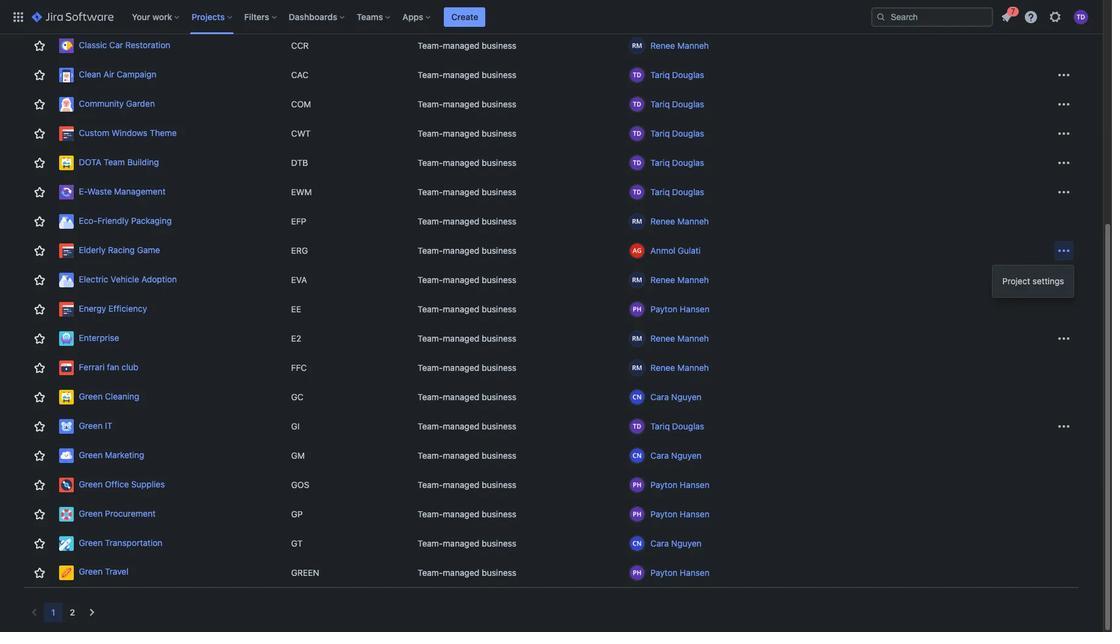 Task type: vqa. For each thing, say whether or not it's contained in the screenshot.


Task type: describe. For each thing, give the bounding box(es) containing it.
theme
[[150, 127, 177, 138]]

managed for ewm
[[443, 187, 480, 197]]

renee manneh link for efp
[[651, 215, 709, 228]]

star clean air campaign image
[[32, 68, 47, 82]]

team-managed business for ewm
[[418, 187, 517, 197]]

business for gc
[[482, 392, 517, 402]]

team- for green
[[418, 567, 443, 577]]

dota team building
[[79, 157, 159, 167]]

elderly racing game link
[[59, 243, 282, 258]]

hansen for ee
[[680, 304, 710, 314]]

e-waste management
[[79, 186, 166, 196]]

payton hansen link for gos
[[651, 479, 710, 491]]

green for green travel
[[79, 566, 103, 577]]

tariq for cwt
[[651, 128, 670, 138]]

tariq douglas link for ewm
[[651, 186, 705, 198]]

cop
[[291, 11, 309, 21]]

transportation
[[105, 537, 163, 548]]

marketing
[[105, 449, 144, 460]]

douglas for cwt
[[673, 128, 705, 138]]

settings image
[[1049, 9, 1063, 24]]

payton for gp
[[651, 509, 678, 519]]

payton hansen for green
[[651, 567, 710, 577]]

your profile and settings image
[[1074, 9, 1089, 24]]

green marketing
[[79, 449, 144, 460]]

travel
[[105, 566, 129, 577]]

douglas for gi
[[673, 421, 705, 431]]

green office supplies link
[[59, 478, 282, 492]]

team- for gt
[[418, 538, 443, 548]]

tariq douglas for cwt
[[651, 128, 705, 138]]

business for eva
[[482, 275, 517, 285]]

more image for campaign
[[1057, 68, 1072, 82]]

more image for cwt
[[1057, 126, 1072, 141]]

apps button
[[399, 7, 436, 27]]

racing
[[108, 244, 135, 255]]

ee
[[291, 304, 301, 314]]

star ferrari fan club image
[[32, 361, 47, 375]]

green for green it
[[79, 420, 103, 431]]

green office supplies
[[79, 479, 165, 489]]

garden
[[126, 98, 155, 108]]

procurement
[[105, 508, 156, 518]]

packaging
[[131, 215, 172, 226]]

team-managed business for gm
[[418, 450, 517, 461]]

star green office supplies image
[[32, 478, 47, 492]]

business for cac
[[482, 70, 517, 80]]

managed for cop
[[443, 11, 480, 21]]

team-managed business for gp
[[418, 509, 517, 519]]

2 more image from the top
[[1057, 97, 1072, 112]]

program
[[137, 10, 170, 21]]

green it link
[[59, 419, 282, 434]]

ffc
[[291, 362, 307, 373]]

enterprise
[[79, 332, 119, 343]]

vehicle
[[111, 274, 139, 284]]

dota team building link
[[59, 156, 282, 170]]

green travel link
[[59, 565, 282, 580]]

dota
[[79, 157, 102, 167]]

primary element
[[7, 0, 872, 34]]

eco-
[[79, 215, 97, 226]]

managed for efp
[[443, 216, 480, 226]]

renee for ffc
[[651, 362, 676, 373]]

business for gt
[[482, 538, 517, 548]]

team- for ffc
[[418, 362, 443, 373]]

classic car restoration link
[[59, 38, 282, 53]]

erg
[[291, 245, 308, 256]]

team- for cwt
[[418, 128, 443, 138]]

project settings link
[[993, 269, 1075, 293]]

team- for gi
[[418, 421, 443, 431]]

team-managed business for dtb
[[418, 157, 517, 168]]

more image for management
[[1057, 185, 1072, 200]]

ccr
[[291, 40, 309, 51]]

nguyen for gt
[[672, 538, 702, 548]]

dashboards button
[[285, 7, 350, 27]]

cara nguyen link for gt
[[651, 538, 702, 550]]

cara nguyen link for gm
[[651, 450, 702, 462]]

managed for gc
[[443, 392, 480, 402]]

managed for erg
[[443, 245, 480, 256]]

star e-waste management image
[[32, 185, 47, 200]]

managed for gp
[[443, 509, 480, 519]]

carbon
[[79, 10, 108, 21]]

douglas for ewm
[[673, 187, 705, 197]]

tariq douglas link for cac
[[651, 69, 705, 81]]

energy
[[79, 303, 106, 313]]

carbon offset program link
[[59, 9, 282, 24]]

2
[[70, 607, 75, 617]]

air
[[104, 69, 114, 79]]

renee manneh for eva
[[651, 275, 709, 285]]

douglas for cac
[[673, 70, 705, 80]]

tariq for com
[[651, 99, 670, 109]]

clean air campaign link
[[59, 68, 282, 82]]

hansen for green
[[680, 567, 710, 577]]

green for green cleaning
[[79, 391, 103, 401]]

custom
[[79, 127, 109, 138]]

create
[[452, 11, 479, 22]]

star elderly racing game image
[[32, 243, 47, 258]]

business for erg
[[482, 245, 517, 256]]

tariq douglas for com
[[651, 99, 705, 109]]

green for green procurement
[[79, 508, 103, 518]]

renee manneh for ccr
[[651, 40, 709, 51]]

banner containing your work
[[0, 0, 1104, 34]]

settings
[[1033, 276, 1065, 286]]

community garden
[[79, 98, 155, 108]]

gt
[[291, 538, 303, 548]]

your
[[132, 11, 150, 22]]

7
[[1012, 6, 1016, 16]]

tariq for ewm
[[651, 187, 670, 197]]

business for gm
[[482, 450, 517, 461]]

your work button
[[128, 7, 184, 27]]

friendly
[[97, 215, 129, 226]]

renee manneh link for e2
[[651, 333, 709, 345]]

2 more image from the top
[[1057, 243, 1072, 258]]

payton hansen for ee
[[651, 304, 710, 314]]

energy efficiency link
[[59, 302, 282, 317]]

ferrari fan club
[[79, 362, 138, 372]]

offset
[[110, 10, 134, 21]]

star green travel image
[[32, 565, 47, 580]]

team-managed business for gc
[[418, 392, 517, 402]]

tariq douglas for gi
[[651, 421, 705, 431]]

more image for gi
[[1057, 419, 1072, 434]]

team-managed business for com
[[418, 99, 517, 109]]

star green procurement image
[[32, 507, 47, 522]]

efp
[[291, 216, 307, 226]]

community garden link
[[59, 97, 282, 112]]

manneh for e2
[[678, 333, 709, 343]]

your work
[[132, 11, 172, 22]]

star green it image
[[32, 419, 47, 434]]

business for green
[[482, 567, 517, 577]]

community
[[79, 98, 124, 108]]

business for com
[[482, 99, 517, 109]]

work
[[153, 11, 172, 22]]

project
[[1003, 276, 1031, 286]]

team- for gc
[[418, 392, 443, 402]]

business for efp
[[482, 216, 517, 226]]

eco-friendly packaging
[[79, 215, 172, 226]]

managed for gos
[[443, 480, 480, 490]]

building
[[127, 157, 159, 167]]

custom windows theme
[[79, 127, 177, 138]]

electric vehicle adoption link
[[59, 273, 282, 287]]

star eco-friendly packaging image
[[32, 214, 47, 229]]

payton hansen link for green
[[651, 566, 710, 579]]

com
[[291, 99, 311, 109]]

team- for gos
[[418, 480, 443, 490]]

managed for com
[[443, 99, 480, 109]]

green travel
[[79, 566, 129, 577]]

5 more image from the top
[[1057, 331, 1072, 346]]

teams
[[357, 11, 383, 22]]

cara for gt
[[651, 538, 669, 548]]

gp
[[291, 509, 303, 519]]

payton hansen link for ee
[[651, 303, 710, 315]]

project settings
[[1003, 276, 1065, 286]]

e-waste management link
[[59, 185, 282, 200]]

eco-friendly packaging link
[[59, 214, 282, 229]]

green cleaning
[[79, 391, 139, 401]]

ferrari fan club link
[[59, 361, 282, 375]]



Task type: locate. For each thing, give the bounding box(es) containing it.
10 team- from the top
[[418, 275, 443, 285]]

cara for gm
[[651, 450, 669, 461]]

star green marketing image
[[32, 448, 47, 463]]

business for cop
[[482, 11, 517, 21]]

1 team- from the top
[[418, 11, 443, 21]]

jira software image
[[32, 9, 114, 24], [32, 9, 114, 24]]

4 douglas from the top
[[673, 157, 705, 168]]

3 renee manneh link from the top
[[651, 274, 709, 286]]

hansen
[[680, 304, 710, 314], [680, 480, 710, 490], [680, 509, 710, 519], [680, 567, 710, 577]]

renee manneh for e2
[[651, 333, 709, 343]]

payton for gos
[[651, 480, 678, 490]]

managed for eva
[[443, 275, 480, 285]]

cara nguyen
[[651, 392, 702, 402], [651, 450, 702, 461], [651, 538, 702, 548]]

3 payton hansen from the top
[[651, 509, 710, 519]]

payton hansen for gos
[[651, 480, 710, 490]]

star custom windows theme image
[[32, 126, 47, 141]]

green down ferrari
[[79, 391, 103, 401]]

green up green travel
[[79, 537, 103, 548]]

managed for cac
[[443, 70, 480, 80]]

gulati
[[678, 245, 701, 256]]

team- for eva
[[418, 275, 443, 285]]

19 team- from the top
[[418, 538, 443, 548]]

filters
[[244, 11, 269, 22]]

tariq for dtb
[[651, 157, 670, 168]]

3 nguyen from the top
[[672, 538, 702, 548]]

11 business from the top
[[482, 304, 517, 314]]

business for gi
[[482, 421, 517, 431]]

tariq douglas for cac
[[651, 70, 705, 80]]

energy efficiency
[[79, 303, 147, 313]]

windows
[[112, 127, 147, 138]]

star community garden image
[[32, 97, 47, 112]]

6 team- from the top
[[418, 157, 443, 168]]

renee manneh
[[651, 40, 709, 51], [651, 216, 709, 226], [651, 275, 709, 285], [651, 333, 709, 343], [651, 362, 709, 373]]

managed for cwt
[[443, 128, 480, 138]]

4 managed from the top
[[443, 99, 480, 109]]

star dota team building image
[[32, 156, 47, 170]]

3 payton hansen link from the top
[[651, 508, 710, 520]]

tariq douglas link for dtb
[[651, 157, 705, 169]]

restoration
[[125, 39, 170, 50]]

filters button
[[241, 7, 282, 27]]

6 business from the top
[[482, 157, 517, 168]]

ferrari
[[79, 362, 105, 372]]

0 vertical spatial nguyen
[[672, 392, 702, 402]]

star electric vehicle adoption image
[[32, 273, 47, 287]]

payton for ee
[[651, 304, 678, 314]]

tariq
[[651, 70, 670, 80], [651, 99, 670, 109], [651, 128, 670, 138], [651, 157, 670, 168], [651, 187, 670, 197], [651, 421, 670, 431]]

3 hansen from the top
[[680, 509, 710, 519]]

team- for ewm
[[418, 187, 443, 197]]

team- for cac
[[418, 70, 443, 80]]

green down green it
[[79, 449, 103, 460]]

1 vertical spatial nguyen
[[672, 450, 702, 461]]

team-managed business for ee
[[418, 304, 517, 314]]

payton for green
[[651, 567, 678, 577]]

1 button
[[44, 603, 63, 622]]

3 renee manneh from the top
[[651, 275, 709, 285]]

2 manneh from the top
[[678, 216, 709, 226]]

2 cara from the top
[[651, 450, 669, 461]]

managed for gt
[[443, 538, 480, 548]]

business for dtb
[[482, 157, 517, 168]]

3 tariq from the top
[[651, 128, 670, 138]]

star classic car restoration image
[[32, 38, 47, 53]]

electric
[[79, 274, 108, 284]]

2 vertical spatial nguyen
[[672, 538, 702, 548]]

it
[[105, 420, 112, 431]]

office
[[105, 479, 129, 489]]

3 business from the top
[[482, 70, 517, 80]]

club
[[122, 362, 138, 372]]

team- for gp
[[418, 509, 443, 519]]

4 hansen from the top
[[680, 567, 710, 577]]

1 vertical spatial more image
[[1057, 243, 1072, 258]]

fan
[[107, 362, 119, 372]]

1 renee manneh link from the top
[[651, 40, 709, 52]]

management
[[114, 186, 166, 196]]

nguyen for gc
[[672, 392, 702, 402]]

tariq douglas for dtb
[[651, 157, 705, 168]]

7 team-managed business from the top
[[418, 187, 517, 197]]

eva
[[291, 275, 307, 285]]

cwt
[[291, 128, 311, 138]]

2 business from the top
[[482, 40, 517, 51]]

4 renee manneh link from the top
[[651, 333, 709, 345]]

projects
[[192, 11, 225, 22]]

anmol gulati link
[[651, 245, 701, 257]]

business
[[482, 11, 517, 21], [482, 40, 517, 51], [482, 70, 517, 80], [482, 99, 517, 109], [482, 128, 517, 138], [482, 157, 517, 168], [482, 187, 517, 197], [482, 216, 517, 226], [482, 245, 517, 256], [482, 275, 517, 285], [482, 304, 517, 314], [482, 333, 517, 343], [482, 362, 517, 373], [482, 392, 517, 402], [482, 421, 517, 431], [482, 450, 517, 461], [482, 480, 517, 490], [482, 509, 517, 519], [482, 538, 517, 548], [482, 567, 517, 577]]

0 vertical spatial cara
[[651, 392, 669, 402]]

2 renee manneh link from the top
[[651, 215, 709, 228]]

5 managed from the top
[[443, 128, 480, 138]]

2 team-managed business from the top
[[418, 40, 517, 51]]

4 payton hansen from the top
[[651, 567, 710, 577]]

18 managed from the top
[[443, 509, 480, 519]]

1 tariq douglas link from the top
[[651, 69, 705, 81]]

14 business from the top
[[482, 392, 517, 402]]

20 managed from the top
[[443, 567, 480, 577]]

tariq douglas for ewm
[[651, 187, 705, 197]]

team- for ccr
[[418, 40, 443, 51]]

18 business from the top
[[482, 509, 517, 519]]

16 business from the top
[[482, 450, 517, 461]]

green left procurement
[[79, 508, 103, 518]]

14 managed from the top
[[443, 392, 480, 402]]

dtb
[[291, 157, 308, 168]]

2 nguyen from the top
[[672, 450, 702, 461]]

campaign
[[117, 69, 156, 79]]

3 renee from the top
[[651, 275, 676, 285]]

business for gos
[[482, 480, 517, 490]]

6 tariq from the top
[[651, 421, 670, 431]]

gi
[[291, 421, 300, 431]]

4 team- from the top
[[418, 99, 443, 109]]

efficiency
[[109, 303, 147, 313]]

2 cara nguyen from the top
[[651, 450, 702, 461]]

5 green from the top
[[79, 508, 103, 518]]

manneh
[[678, 40, 709, 51], [678, 216, 709, 226], [678, 275, 709, 285], [678, 333, 709, 343], [678, 362, 709, 373]]

team-managed business for gos
[[418, 480, 517, 490]]

3 cara nguyen link from the top
[[651, 538, 702, 550]]

help image
[[1024, 9, 1039, 24]]

1 vertical spatial cara
[[651, 450, 669, 461]]

managed for green
[[443, 567, 480, 577]]

managed for ee
[[443, 304, 480, 314]]

team-managed business for gi
[[418, 421, 517, 431]]

6 tariq douglas link from the top
[[651, 420, 705, 433]]

16 team-managed business from the top
[[418, 450, 517, 461]]

14 team- from the top
[[418, 392, 443, 402]]

team-managed business for gt
[[418, 538, 517, 548]]

6 managed from the top
[[443, 157, 480, 168]]

team- for ee
[[418, 304, 443, 314]]

team- for efp
[[418, 216, 443, 226]]

cara
[[651, 392, 669, 402], [651, 450, 669, 461], [651, 538, 669, 548]]

clean air campaign
[[79, 69, 156, 79]]

renee manneh link for ffc
[[651, 362, 709, 374]]

douglas
[[673, 70, 705, 80], [673, 99, 705, 109], [673, 128, 705, 138], [673, 157, 705, 168], [673, 187, 705, 197], [673, 421, 705, 431]]

3 managed from the top
[[443, 70, 480, 80]]

star enterprise image
[[32, 331, 47, 346]]

1 renee manneh from the top
[[651, 40, 709, 51]]

payton hansen for gp
[[651, 509, 710, 519]]

gc
[[291, 392, 304, 402]]

1 vertical spatial cara nguyen link
[[651, 450, 702, 462]]

e2
[[291, 333, 301, 343]]

team-managed business
[[418, 11, 517, 21], [418, 40, 517, 51], [418, 70, 517, 80], [418, 99, 517, 109], [418, 128, 517, 138], [418, 157, 517, 168], [418, 187, 517, 197], [418, 216, 517, 226], [418, 245, 517, 256], [418, 275, 517, 285], [418, 304, 517, 314], [418, 333, 517, 343], [418, 362, 517, 373], [418, 392, 517, 402], [418, 421, 517, 431], [418, 450, 517, 461], [418, 480, 517, 490], [418, 509, 517, 519], [418, 538, 517, 548], [418, 567, 517, 577]]

gos
[[291, 480, 310, 490]]

renee manneh link for ccr
[[651, 40, 709, 52]]

13 managed from the top
[[443, 362, 480, 373]]

appswitcher icon image
[[11, 9, 26, 24]]

more image
[[1057, 126, 1072, 141], [1057, 243, 1072, 258], [1057, 419, 1072, 434]]

2 tariq douglas link from the top
[[651, 98, 705, 110]]

managed for ffc
[[443, 362, 480, 373]]

apps
[[403, 11, 424, 22]]

manneh for eva
[[678, 275, 709, 285]]

green cleaning link
[[59, 390, 282, 405]]

5 tariq from the top
[[651, 187, 670, 197]]

electric vehicle adoption
[[79, 274, 177, 284]]

3 manneh from the top
[[678, 275, 709, 285]]

elderly
[[79, 244, 106, 255]]

banner
[[0, 0, 1104, 34]]

team- for com
[[418, 99, 443, 109]]

10 business from the top
[[482, 275, 517, 285]]

0 vertical spatial cara nguyen link
[[651, 391, 702, 403]]

19 managed from the top
[[443, 538, 480, 548]]

projects button
[[188, 7, 237, 27]]

renee for efp
[[651, 216, 676, 226]]

team- for dtb
[[418, 157, 443, 168]]

green procurement link
[[59, 507, 282, 522]]

2 douglas from the top
[[673, 99, 705, 109]]

green for green transportation
[[79, 537, 103, 548]]

team-
[[418, 11, 443, 21], [418, 40, 443, 51], [418, 70, 443, 80], [418, 99, 443, 109], [418, 128, 443, 138], [418, 157, 443, 168], [418, 187, 443, 197], [418, 216, 443, 226], [418, 245, 443, 256], [418, 275, 443, 285], [418, 304, 443, 314], [418, 333, 443, 343], [418, 362, 443, 373], [418, 392, 443, 402], [418, 421, 443, 431], [418, 450, 443, 461], [418, 480, 443, 490], [418, 509, 443, 519], [418, 538, 443, 548], [418, 567, 443, 577]]

3 team-managed business from the top
[[418, 70, 517, 80]]

business for ee
[[482, 304, 517, 314]]

3 payton from the top
[[651, 509, 678, 519]]

4 renee manneh from the top
[[651, 333, 709, 343]]

managed
[[443, 11, 480, 21], [443, 40, 480, 51], [443, 70, 480, 80], [443, 99, 480, 109], [443, 128, 480, 138], [443, 157, 480, 168], [443, 187, 480, 197], [443, 216, 480, 226], [443, 245, 480, 256], [443, 275, 480, 285], [443, 304, 480, 314], [443, 333, 480, 343], [443, 362, 480, 373], [443, 392, 480, 402], [443, 421, 480, 431], [443, 450, 480, 461], [443, 480, 480, 490], [443, 509, 480, 519], [443, 538, 480, 548], [443, 567, 480, 577]]

team-managed business for efp
[[418, 216, 517, 226]]

nguyen
[[672, 392, 702, 402], [672, 450, 702, 461], [672, 538, 702, 548]]

tariq for cac
[[651, 70, 670, 80]]

business for ewm
[[482, 187, 517, 197]]

tariq douglas link
[[651, 69, 705, 81], [651, 98, 705, 110], [651, 128, 705, 140], [651, 157, 705, 169], [651, 186, 705, 198], [651, 420, 705, 433]]

classic car restoration
[[79, 39, 170, 50]]

7 managed from the top
[[443, 187, 480, 197]]

7 green from the top
[[79, 566, 103, 577]]

10 managed from the top
[[443, 275, 480, 285]]

12 team- from the top
[[418, 333, 443, 343]]

2 payton hansen link from the top
[[651, 479, 710, 491]]

11 managed from the top
[[443, 304, 480, 314]]

adoption
[[142, 274, 177, 284]]

team-managed business for cwt
[[418, 128, 517, 138]]

2 managed from the top
[[443, 40, 480, 51]]

3 more image from the top
[[1057, 156, 1072, 170]]

managed for ccr
[[443, 40, 480, 51]]

manneh for efp
[[678, 216, 709, 226]]

cac
[[291, 70, 309, 80]]

4 tariq from the top
[[651, 157, 670, 168]]

business for ffc
[[482, 362, 517, 373]]

2 vertical spatial cara
[[651, 538, 669, 548]]

ewm
[[291, 187, 312, 197]]

notifications image
[[1000, 9, 1015, 24]]

cara nguyen link for gc
[[651, 391, 702, 403]]

10 team-managed business from the top
[[418, 275, 517, 285]]

more image for building
[[1057, 156, 1072, 170]]

cara nguyen for gm
[[651, 450, 702, 461]]

1 vertical spatial cara nguyen
[[651, 450, 702, 461]]

11 team- from the top
[[418, 304, 443, 314]]

star green cleaning image
[[32, 390, 47, 405]]

managed for gm
[[443, 450, 480, 461]]

star green transportation image
[[32, 536, 47, 551]]

elderly racing game
[[79, 244, 160, 255]]

renee for ccr
[[651, 40, 676, 51]]

green left travel
[[79, 566, 103, 577]]

team
[[104, 157, 125, 167]]

green left office
[[79, 479, 103, 489]]

previous image
[[27, 605, 41, 620]]

4 business from the top
[[482, 99, 517, 109]]

1 tariq douglas from the top
[[651, 70, 705, 80]]

1 hansen from the top
[[680, 304, 710, 314]]

waste
[[87, 186, 112, 196]]

1 renee from the top
[[651, 40, 676, 51]]

3 cara from the top
[[651, 538, 669, 548]]

search image
[[877, 12, 887, 22]]

business for cwt
[[482, 128, 517, 138]]

team-managed business for ccr
[[418, 40, 517, 51]]

team- for erg
[[418, 245, 443, 256]]

2 renee from the top
[[651, 216, 676, 226]]

green for green office supplies
[[79, 479, 103, 489]]

tariq douglas
[[651, 70, 705, 80], [651, 99, 705, 109], [651, 128, 705, 138], [651, 157, 705, 168], [651, 187, 705, 197], [651, 421, 705, 431]]

11 team-managed business from the top
[[418, 304, 517, 314]]

2 hansen from the top
[[680, 480, 710, 490]]

3 tariq douglas from the top
[[651, 128, 705, 138]]

anmol
[[651, 245, 676, 256]]

clean
[[79, 69, 101, 79]]

20 team-managed business from the top
[[418, 567, 517, 577]]

3 douglas from the top
[[673, 128, 705, 138]]

managed for e2
[[443, 333, 480, 343]]

Search field
[[872, 7, 994, 27]]

3 cara nguyen from the top
[[651, 538, 702, 548]]

green transportation link
[[59, 536, 282, 551]]

4 tariq douglas link from the top
[[651, 157, 705, 169]]

business for gp
[[482, 509, 517, 519]]

tariq douglas link for com
[[651, 98, 705, 110]]

5 team- from the top
[[418, 128, 443, 138]]

1 payton hansen link from the top
[[651, 303, 710, 315]]

gm
[[291, 450, 305, 461]]

car
[[109, 39, 123, 50]]

next image
[[85, 605, 100, 620]]

17 business from the top
[[482, 480, 517, 490]]

15 team- from the top
[[418, 421, 443, 431]]

manneh for ffc
[[678, 362, 709, 373]]

17 team- from the top
[[418, 480, 443, 490]]

1 tariq from the top
[[651, 70, 670, 80]]

more image
[[1057, 68, 1072, 82], [1057, 97, 1072, 112], [1057, 156, 1072, 170], [1057, 185, 1072, 200], [1057, 331, 1072, 346]]

nguyen for gm
[[672, 450, 702, 461]]

tariq for gi
[[651, 421, 670, 431]]

2 vertical spatial cara nguyen
[[651, 538, 702, 548]]

5 renee from the top
[[651, 362, 676, 373]]

green left it
[[79, 420, 103, 431]]

15 managed from the top
[[443, 421, 480, 431]]

payton hansen link for gp
[[651, 508, 710, 520]]

star energy efficiency image
[[32, 302, 47, 317]]

2 renee manneh from the top
[[651, 216, 709, 226]]

1 payton hansen from the top
[[651, 304, 710, 314]]

create button
[[444, 7, 486, 27]]

2 vertical spatial more image
[[1057, 419, 1072, 434]]

anmol gulati
[[651, 245, 701, 256]]

e-
[[79, 186, 87, 196]]

6 tariq douglas from the top
[[651, 421, 705, 431]]

2 cara nguyen link from the top
[[651, 450, 702, 462]]

1 business from the top
[[482, 11, 517, 21]]

team- for cop
[[418, 11, 443, 21]]

star carbon offset program image
[[32, 9, 47, 24]]

13 team-managed business from the top
[[418, 362, 517, 373]]

1 managed from the top
[[443, 11, 480, 21]]

4 payton from the top
[[651, 567, 678, 577]]

dashboards
[[289, 11, 337, 22]]

0 vertical spatial more image
[[1057, 126, 1072, 141]]

19 business from the top
[[482, 538, 517, 548]]

0 vertical spatial cara nguyen
[[651, 392, 702, 402]]

business for e2
[[482, 333, 517, 343]]

business for ccr
[[482, 40, 517, 51]]

2 vertical spatial cara nguyen link
[[651, 538, 702, 550]]

5 renee manneh link from the top
[[651, 362, 709, 374]]

renee manneh for efp
[[651, 216, 709, 226]]

7 team- from the top
[[418, 187, 443, 197]]



